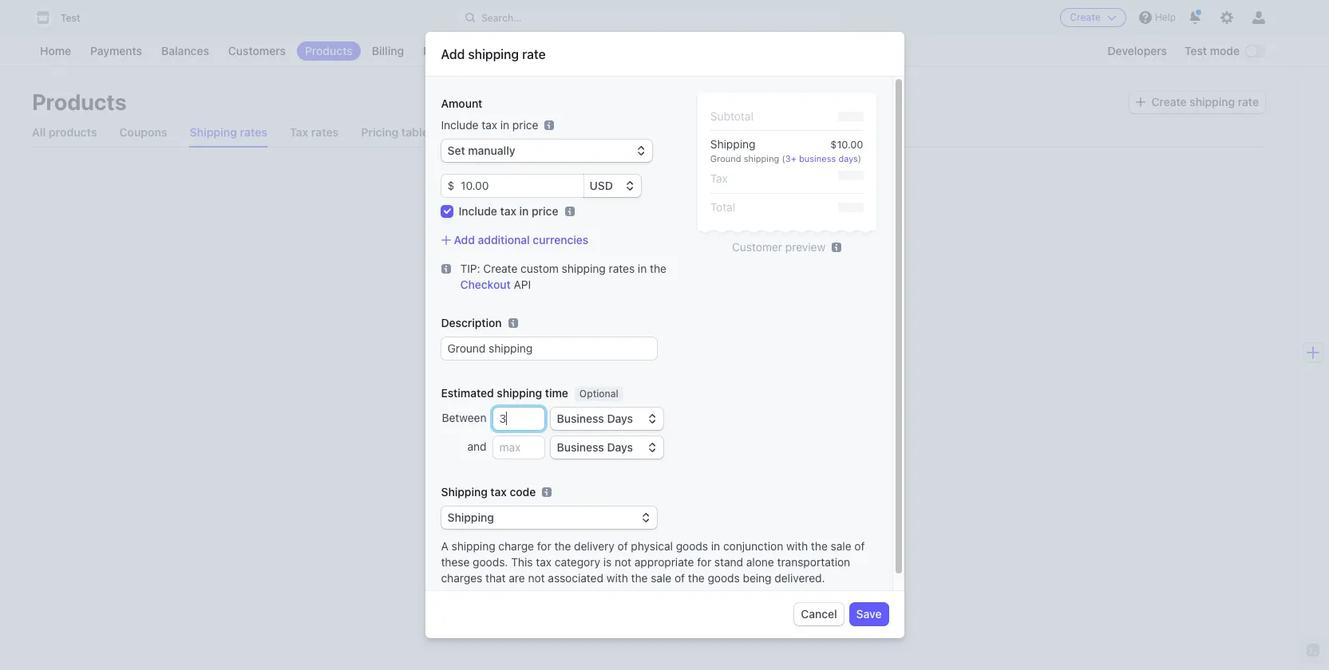 Task type: describe. For each thing, give the bounding box(es) containing it.
Search… search field
[[456, 8, 842, 28]]

all products
[[32, 125, 97, 139]]

is
[[603, 556, 612, 569]]

customer
[[732, 240, 783, 254]]

usd button
[[583, 175, 641, 197]]

your inside specify shipping rates and use it on your customers' receipts, invoices, and checkout sessions.
[[676, 381, 699, 395]]

3+
[[786, 153, 797, 164]]

in inside a shipping charge for the delivery of physical goods in conjunction with the sale of these goods. this tax category is not appropriate for stand alone transportation charges that are not associated with the sale of the goods being delivered.
[[711, 540, 720, 553]]

checkout inside tip: create custom shipping rates in the checkout api
[[460, 278, 511, 291]]

0 horizontal spatial and
[[468, 440, 487, 454]]

Description text field
[[441, 338, 657, 360]]

tax rates
[[290, 125, 339, 139]]

all
[[32, 125, 46, 139]]

tables
[[402, 125, 435, 139]]

specify
[[489, 381, 528, 395]]

add for add shipping rate
[[441, 47, 465, 61]]

add additional currencies button
[[441, 232, 589, 248]]

1 vertical spatial create shipping rate
[[511, 458, 619, 472]]

billing link
[[364, 42, 412, 61]]

shipping inside a shipping charge for the delivery of physical goods in conjunction with the sale of these goods. this tax category is not appropriate for stand alone transportation charges that are not associated with the sale of the goods being delivered.
[[452, 540, 496, 553]]

1 horizontal spatial with
[[787, 540, 808, 553]]

customers
[[228, 44, 286, 57]]

additional
[[478, 233, 530, 247]]

1 horizontal spatial products
[[305, 44, 353, 57]]

more
[[522, 420, 549, 433]]

shipping up min text box
[[497, 386, 542, 400]]

max text field
[[493, 437, 544, 459]]

1 vertical spatial include tax in price
[[459, 204, 559, 218]]

custom
[[521, 262, 559, 275]]

description
[[441, 316, 502, 330]]

charges
[[441, 572, 483, 585]]

api
[[514, 278, 531, 291]]

0 horizontal spatial products
[[32, 89, 127, 115]]

save button
[[850, 604, 888, 626]]

1 horizontal spatial and
[[537, 397, 556, 411]]

shipping inside popup button
[[448, 511, 494, 525]]

pricing
[[361, 125, 399, 139]]

shipping inside tip: create custom shipping rates in the checkout api
[[562, 262, 606, 275]]

code
[[510, 486, 536, 499]]

notifications image
[[1189, 11, 1202, 24]]

total
[[711, 200, 736, 214]]

1 vertical spatial create shipping rate button
[[489, 454, 625, 476]]

0 vertical spatial include tax in price
[[441, 118, 538, 132]]

shipping up "a"
[[441, 486, 488, 499]]

optional
[[580, 388, 619, 400]]

sessions.
[[612, 397, 661, 411]]

on
[[660, 381, 673, 395]]

shipping inside specify shipping rates and use it on your customers' receipts, invoices, and checkout sessions.
[[531, 381, 575, 395]]

1 vertical spatial include
[[459, 204, 497, 218]]

amount
[[441, 97, 483, 110]]

rates inside tip: create custom shipping rates in the checkout api
[[609, 262, 635, 275]]

search…
[[482, 12, 522, 24]]

reports
[[423, 44, 465, 57]]

1 vertical spatial goods
[[708, 572, 740, 585]]

svg image for create shipping rate
[[1136, 97, 1146, 107]]

0 horizontal spatial for
[[537, 540, 552, 553]]

cancel
[[801, 608, 837, 621]]

that
[[486, 572, 506, 585]]

tax rates link
[[290, 118, 339, 147]]

0 horizontal spatial not
[[528, 572, 545, 585]]

developers link
[[1100, 42, 1175, 61]]

customers'
[[702, 381, 759, 395]]

0.00 text field
[[455, 175, 583, 197]]

test button
[[32, 6, 96, 29]]

these
[[441, 556, 470, 569]]

currencies
[[533, 233, 589, 247]]

create down developers link
[[1152, 95, 1187, 109]]

billing
[[372, 44, 404, 57]]

(
[[782, 153, 786, 164]]

payments
[[90, 44, 142, 57]]

delivery
[[574, 540, 615, 553]]

shipping rates
[[190, 125, 267, 139]]

ground shipping ( 3+ business days )
[[711, 153, 862, 164]]

create button
[[1061, 8, 1127, 27]]

checkout inside specify shipping rates and use it on your customers' receipts, invoices, and checkout sessions.
[[559, 397, 609, 411]]

0 vertical spatial price
[[513, 118, 538, 132]]

balances
[[161, 44, 209, 57]]

shipping rates link
[[190, 118, 267, 147]]

rates inside shipping rates link
[[240, 125, 267, 139]]

reports link
[[415, 42, 473, 61]]

payments link
[[82, 42, 150, 61]]

create inside 'button'
[[1070, 11, 1101, 23]]

specify shipping rates and use it on your customers' receipts, invoices, and checkout sessions.
[[489, 381, 807, 411]]

svg image for tip: create custom shipping rates in the
[[441, 264, 451, 274]]

products
[[49, 125, 97, 139]]

shipping down the search…
[[468, 47, 519, 61]]

create inside tip: create custom shipping rates in the checkout api
[[483, 262, 518, 275]]

are
[[509, 572, 525, 585]]

in inside tip: create custom shipping rates in the checkout api
[[638, 262, 647, 275]]

rates inside tax rates link
[[311, 125, 339, 139]]

days
[[839, 153, 858, 164]]

save
[[857, 608, 882, 621]]

0 vertical spatial goods
[[676, 540, 708, 553]]

it
[[650, 381, 657, 395]]

home link
[[32, 42, 79, 61]]

ground
[[711, 153, 741, 164]]

usd
[[590, 179, 613, 192]]

first
[[560, 357, 591, 375]]

tax down 0.00 text field at the top left of page
[[500, 204, 517, 218]]

connect link
[[476, 42, 537, 61]]



Task type: vqa. For each thing, say whether or not it's contained in the screenshot.
Test mode checkbox
no



Task type: locate. For each thing, give the bounding box(es) containing it.
not right are
[[528, 572, 545, 585]]

0 horizontal spatial create shipping rate
[[511, 458, 619, 472]]

1 vertical spatial not
[[528, 572, 545, 585]]

2 horizontal spatial of
[[855, 540, 865, 553]]

shipping tax code
[[441, 486, 536, 499]]

shipping down currencies
[[562, 262, 606, 275]]

)
[[858, 153, 862, 164]]

time
[[545, 386, 568, 400]]

add additional currencies
[[454, 233, 589, 247]]

1 horizontal spatial not
[[615, 556, 632, 569]]

rates
[[240, 125, 267, 139], [311, 125, 339, 139], [609, 262, 635, 275], [578, 381, 604, 395]]

the inside tip: create custom shipping rates in the checkout api
[[650, 262, 667, 275]]

1 horizontal spatial for
[[697, 556, 712, 569]]

0 vertical spatial test
[[61, 12, 80, 24]]

tax inside a shipping charge for the delivery of physical goods in conjunction with the sale of these goods. this tax category is not appropriate for stand alone transportation charges that are not associated with the sale of the goods being delivered.
[[536, 556, 552, 569]]

0 vertical spatial products
[[305, 44, 353, 57]]

min text field
[[493, 408, 544, 430]]

conjunction
[[723, 540, 784, 553]]

include up additional
[[459, 204, 497, 218]]

0 horizontal spatial your
[[523, 357, 557, 375]]

1 vertical spatial your
[[676, 381, 699, 395]]

of right delivery
[[618, 540, 628, 553]]

estimated
[[441, 386, 494, 400]]

home
[[40, 44, 71, 57]]

$10.00
[[831, 138, 864, 151]]

goods
[[676, 540, 708, 553], [708, 572, 740, 585]]

2 horizontal spatial and
[[607, 381, 626, 395]]

0 horizontal spatial create shipping rate button
[[489, 454, 625, 476]]

0 horizontal spatial svg image
[[441, 264, 451, 274]]

tax down amount
[[482, 118, 497, 132]]

1 vertical spatial svg image
[[441, 264, 451, 274]]

tab list
[[32, 118, 1266, 148]]

create shipping rate button down test mode
[[1130, 91, 1266, 113]]

for right charge
[[537, 540, 552, 553]]

create up checkout link
[[483, 262, 518, 275]]

shipping
[[190, 125, 237, 139], [711, 137, 756, 151], [441, 486, 488, 499], [448, 511, 494, 525]]

goods up appropriate
[[676, 540, 708, 553]]

sale
[[831, 540, 852, 553], [651, 572, 672, 585]]

0 vertical spatial include
[[441, 118, 479, 132]]

1 horizontal spatial svg image
[[1136, 97, 1146, 107]]

subtotal
[[711, 109, 754, 123]]

products left billing at left top
[[305, 44, 353, 57]]

and up more
[[537, 397, 556, 411]]

shipping button
[[441, 507, 657, 529]]

products up the products
[[32, 89, 127, 115]]

learn more link
[[489, 419, 809, 435]]

0 horizontal spatial tax
[[290, 125, 308, 139]]

tax for tax
[[711, 172, 728, 185]]

tax for tax rates
[[290, 125, 308, 139]]

preview
[[786, 240, 826, 254]]

shipping down test mode
[[1190, 95, 1235, 109]]

tip:
[[460, 262, 480, 275]]

add up amount
[[441, 47, 465, 61]]

between
[[442, 411, 487, 425]]

pricing tables link
[[361, 118, 435, 147]]

svg image left tip:
[[441, 264, 451, 274]]

associated
[[548, 572, 604, 585]]

tax right this
[[536, 556, 552, 569]]

include tax in price down amount
[[441, 118, 538, 132]]

for
[[537, 540, 552, 553], [697, 556, 712, 569]]

0 horizontal spatial checkout
[[460, 278, 511, 291]]

goods down 'stand'
[[708, 572, 740, 585]]

stand
[[715, 556, 743, 569]]

create shipping rate down more
[[511, 458, 619, 472]]

the
[[650, 262, 667, 275], [555, 540, 571, 553], [811, 540, 828, 553], [631, 572, 648, 585], [688, 572, 705, 585]]

tax right shipping rates
[[290, 125, 308, 139]]

shipping
[[468, 47, 519, 61], [1190, 95, 1235, 109], [744, 153, 780, 164], [562, 262, 606, 275], [595, 357, 659, 375], [531, 381, 575, 395], [497, 386, 542, 400], [550, 458, 595, 472], [452, 540, 496, 553]]

business
[[799, 153, 836, 164]]

your up time
[[523, 357, 557, 375]]

test inside button
[[61, 12, 80, 24]]

0 horizontal spatial with
[[607, 572, 628, 585]]

create shipping rate button
[[1130, 91, 1266, 113], [489, 454, 625, 476]]

create shipping rate
[[1152, 95, 1259, 109], [511, 458, 619, 472]]

goods.
[[473, 556, 508, 569]]

with down is
[[607, 572, 628, 585]]

category
[[555, 556, 600, 569]]

0 vertical spatial not
[[615, 556, 632, 569]]

mode
[[1210, 44, 1240, 57]]

1 vertical spatial with
[[607, 572, 628, 585]]

create shipping rate down test mode
[[1152, 95, 1259, 109]]

checkout link
[[460, 278, 511, 291]]

customer preview
[[732, 240, 826, 254]]

tax down ground
[[711, 172, 728, 185]]

1 horizontal spatial your
[[676, 381, 699, 395]]

test up home
[[61, 12, 80, 24]]

add shipping rate
[[441, 47, 546, 61]]

delivered.
[[775, 572, 825, 585]]

1 vertical spatial for
[[697, 556, 712, 569]]

test
[[61, 12, 80, 24], [1185, 44, 1207, 57]]

this
[[511, 556, 533, 569]]

create up developers link
[[1070, 11, 1101, 23]]

1 horizontal spatial test
[[1185, 44, 1207, 57]]

include tax in price down 0.00 text field at the top left of page
[[459, 204, 559, 218]]

0 vertical spatial with
[[787, 540, 808, 553]]

invoices,
[[489, 397, 534, 411]]

$
[[448, 179, 455, 192]]

tax
[[482, 118, 497, 132], [500, 204, 517, 218], [491, 486, 507, 499], [536, 556, 552, 569]]

test for test
[[61, 12, 80, 24]]

connect
[[484, 44, 529, 57]]

1 horizontal spatial create shipping rate button
[[1130, 91, 1266, 113]]

tab list containing all products
[[32, 118, 1266, 148]]

balances link
[[153, 42, 217, 61]]

1 vertical spatial sale
[[651, 572, 672, 585]]

for left 'stand'
[[697, 556, 712, 569]]

test mode
[[1185, 44, 1240, 57]]

1 vertical spatial price
[[532, 204, 559, 218]]

0 vertical spatial for
[[537, 540, 552, 553]]

1 horizontal spatial tax
[[711, 172, 728, 185]]

rates inside specify shipping rates and use it on your customers' receipts, invoices, and checkout sessions.
[[578, 381, 604, 395]]

your
[[523, 357, 557, 375], [676, 381, 699, 395]]

1 vertical spatial test
[[1185, 44, 1207, 57]]

shipping down shipping tax code
[[448, 511, 494, 525]]

of up the save
[[855, 540, 865, 553]]

add for add additional currencies
[[454, 233, 475, 247]]

1 horizontal spatial sale
[[831, 540, 852, 553]]

$ button
[[441, 175, 455, 197]]

2 vertical spatial and
[[468, 440, 487, 454]]

svg image
[[1136, 97, 1146, 107], [441, 264, 451, 274]]

shipping down first
[[531, 381, 575, 395]]

0 vertical spatial checkout
[[460, 278, 511, 291]]

test left 'mode'
[[1185, 44, 1207, 57]]

checkout down tip:
[[460, 278, 511, 291]]

coupons
[[119, 125, 167, 139]]

appropriate
[[635, 556, 694, 569]]

of down appropriate
[[675, 572, 685, 585]]

1 horizontal spatial create shipping rate
[[1152, 95, 1259, 109]]

include down amount
[[441, 118, 479, 132]]

add your first shipping rate
[[489, 357, 693, 375]]

and down "between" at left bottom
[[468, 440, 487, 454]]

checkout down add your first shipping rate
[[559, 397, 609, 411]]

test for test mode
[[1185, 44, 1207, 57]]

tip: create custom shipping rates in the checkout api
[[460, 262, 667, 291]]

checkout
[[460, 278, 511, 291], [559, 397, 609, 411]]

0 vertical spatial svg image
[[1136, 97, 1146, 107]]

0 horizontal spatial test
[[61, 12, 80, 24]]

developers
[[1108, 44, 1167, 57]]

with
[[787, 540, 808, 553], [607, 572, 628, 585]]

0 vertical spatial create shipping rate
[[1152, 95, 1259, 109]]

charge
[[499, 540, 534, 553]]

with up the transportation
[[787, 540, 808, 553]]

coupons link
[[119, 118, 167, 147]]

add for add your first shipping rate
[[489, 357, 520, 375]]

add up tip:
[[454, 233, 475, 247]]

cancel button
[[795, 604, 844, 626]]

shipping right coupons
[[190, 125, 237, 139]]

of
[[618, 540, 628, 553], [855, 540, 865, 553], [675, 572, 685, 585]]

all products link
[[32, 118, 97, 147]]

pricing tables
[[361, 125, 435, 139]]

sale up the transportation
[[831, 540, 852, 553]]

shipping left (
[[744, 153, 780, 164]]

add
[[441, 47, 465, 61], [454, 233, 475, 247], [489, 357, 520, 375]]

your right on
[[676, 381, 699, 395]]

shipping up use
[[595, 357, 659, 375]]

estimated shipping time
[[441, 386, 568, 400]]

customers link
[[220, 42, 294, 61]]

use
[[629, 381, 647, 395]]

1 vertical spatial and
[[537, 397, 556, 411]]

1 vertical spatial products
[[32, 89, 127, 115]]

1 vertical spatial checkout
[[559, 397, 609, 411]]

create shipping rate button up code
[[489, 454, 625, 476]]

svg image down developers link
[[1136, 97, 1146, 107]]

sale down appropriate
[[651, 572, 672, 585]]

0 vertical spatial and
[[607, 381, 626, 395]]

1 horizontal spatial checkout
[[559, 397, 609, 411]]

not right is
[[615, 556, 632, 569]]

0 vertical spatial your
[[523, 357, 557, 375]]

1 vertical spatial add
[[454, 233, 475, 247]]

0 vertical spatial sale
[[831, 540, 852, 553]]

1 vertical spatial tax
[[711, 172, 728, 185]]

0 horizontal spatial of
[[618, 540, 628, 553]]

shipping up ground
[[711, 137, 756, 151]]

0 vertical spatial add
[[441, 47, 465, 61]]

create
[[1070, 11, 1101, 23], [1152, 95, 1187, 109], [483, 262, 518, 275], [511, 458, 547, 472]]

receipts,
[[762, 381, 807, 395]]

being
[[743, 572, 772, 585]]

shipping right max "text field"
[[550, 458, 595, 472]]

products
[[305, 44, 353, 57], [32, 89, 127, 115]]

and left use
[[607, 381, 626, 395]]

0 vertical spatial tax
[[290, 125, 308, 139]]

2 vertical spatial add
[[489, 357, 520, 375]]

price up currencies
[[532, 204, 559, 218]]

include tax in price
[[441, 118, 538, 132], [459, 204, 559, 218]]

add up 'specify'
[[489, 357, 520, 375]]

add inside button
[[454, 233, 475, 247]]

price up 0.00 text field at the top left of page
[[513, 118, 538, 132]]

learn more
[[489, 420, 549, 433]]

rate
[[522, 47, 546, 61], [1238, 95, 1259, 109], [663, 357, 693, 375], [598, 458, 619, 472]]

1 horizontal spatial of
[[675, 572, 685, 585]]

include
[[441, 118, 479, 132], [459, 204, 497, 218]]

0 horizontal spatial sale
[[651, 572, 672, 585]]

alone
[[746, 556, 774, 569]]

create up code
[[511, 458, 547, 472]]

shipping up goods.
[[452, 540, 496, 553]]

0 vertical spatial create shipping rate button
[[1130, 91, 1266, 113]]

physical
[[631, 540, 673, 553]]

tax left code
[[491, 486, 507, 499]]



